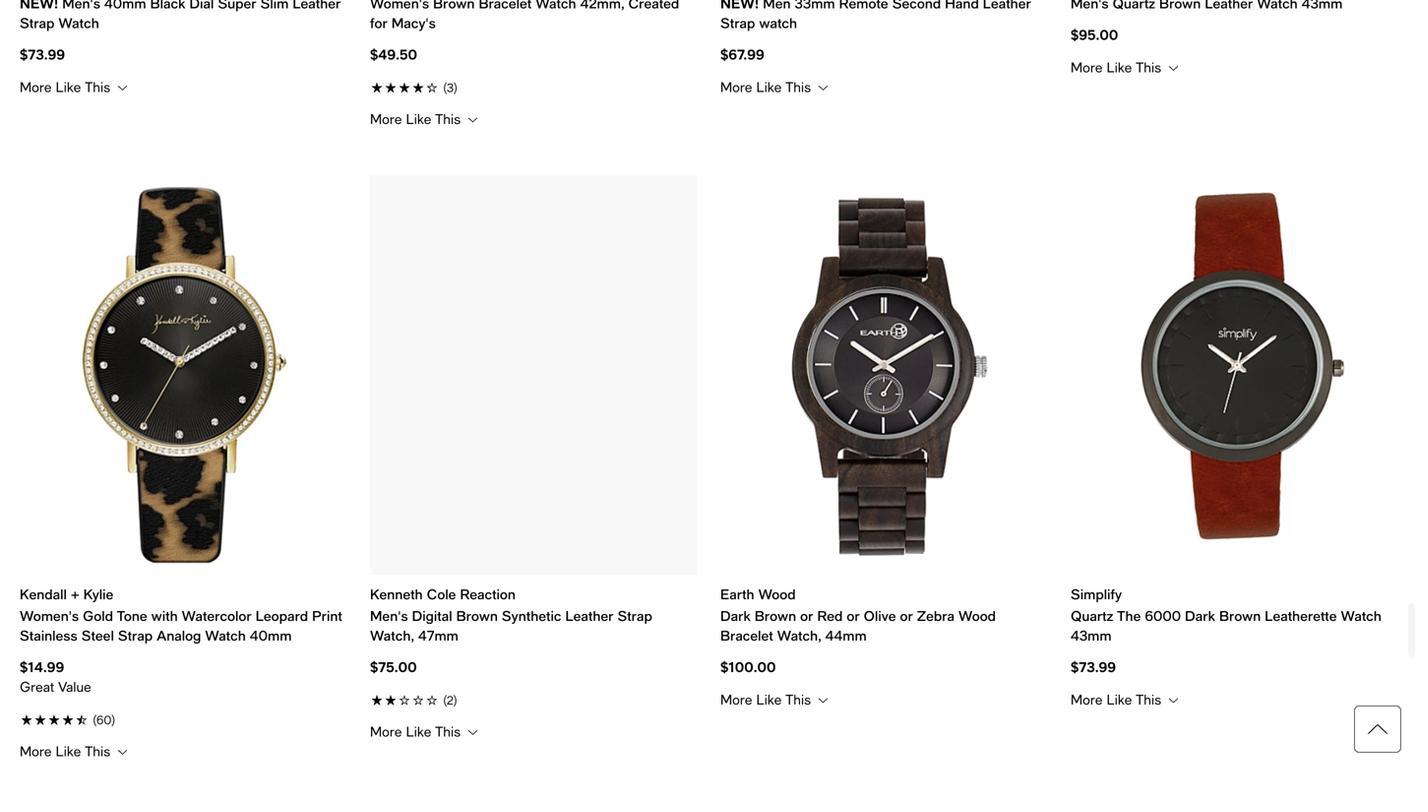 Task type: describe. For each thing, give the bounding box(es) containing it.
simplify quartz the 6000 dark brown leatherette watch 43mm
[[1071, 586, 1382, 644]]

men's digital brown synthetic leather strap watch, 47mm group
[[370, 175, 697, 741]]

created
[[628, 0, 679, 11]]

leatherette
[[1265, 608, 1337, 624]]

like inside quartz the 6000 dark brown leatherette watch 43mm group
[[1107, 691, 1132, 708]]

bracelet inside earth wood dark brown or red or olive or zebra wood bracelet watch, 44mm
[[720, 627, 773, 644]]

more like this inside men's digital brown synthetic leather strap watch, 47mm group
[[370, 723, 465, 740]]

bracelet inside women's brown bracelet watch 42mm, created for macy's
[[479, 0, 532, 11]]

like inside women's gold tone with watercolor leopard print stainless steel strap analog watch 40mm group
[[56, 743, 81, 759]]

watch inside men's 40mm black dial super slim leather strap watch
[[58, 15, 99, 31]]

2 or from the left
[[847, 608, 860, 624]]

the
[[1117, 608, 1141, 624]]

men 33mm remote second hand leather strap watch link
[[720, 0, 1047, 33]]

3 or from the left
[[900, 608, 913, 624]]

value
[[58, 679, 91, 695]]

this inside quartz the 6000 dark brown leatherette watch 43mm group
[[1136, 691, 1161, 708]]

women's inside kendall + kylie women's gold tone with watercolor leopard print stainless steel strap analog watch 40mm
[[20, 608, 79, 624]]

tone
[[117, 608, 147, 624]]

dark inside earth wood dark brown or red or olive or zebra wood bracelet watch, 44mm
[[720, 608, 751, 624]]

cole
[[427, 586, 456, 602]]

zebra
[[917, 608, 955, 624]]

for
[[370, 15, 388, 31]]

brown inside earth wood dark brown or red or olive or zebra wood bracelet watch, 44mm
[[755, 608, 796, 624]]

1 or from the left
[[800, 608, 813, 624]]

$73.99 for quartz the 6000 dark brown leatherette watch 43mm
[[1071, 659, 1116, 675]]

macy's
[[392, 15, 436, 31]]

$49.50
[[370, 46, 417, 62]]

leather inside men 33mm remote second hand leather strap watch
[[983, 0, 1031, 11]]

6000
[[1145, 608, 1181, 624]]

this inside women's gold tone with watercolor leopard print stainless steel strap analog watch 40mm group
[[85, 743, 110, 759]]

like inside dark brown or red or olive or zebra wood bracelet watch, 44mm group
[[756, 691, 782, 708]]

1 vertical spatial wood
[[958, 608, 996, 624]]

more inside dark brown or red or olive or zebra wood bracelet watch, 44mm group
[[720, 691, 752, 708]]

dial
[[189, 0, 214, 11]]

$73.99 for men's 40mm black dial super slim leather strap watch
[[20, 46, 65, 62]]

(60)
[[93, 713, 115, 727]]

strap inside men's 40mm black dial super slim leather strap watch
[[20, 15, 54, 31]]

$95.00
[[1071, 27, 1118, 43]]

42mm,
[[580, 0, 624, 11]]

women's gold tone with watercolor leopard print stainless steel strap analog watch 40mm group
[[20, 175, 346, 760]]

watch inside kendall + kylie women's gold tone with watercolor leopard print stainless steel strap analog watch 40mm
[[205, 627, 246, 644]]

this inside men's digital brown synthetic leather strap watch, 47mm group
[[435, 723, 461, 740]]

simplify
[[1071, 586, 1122, 602]]

2 out of 5 rating with 2 reviews image
[[370, 689, 697, 709]]

gold
[[83, 608, 113, 624]]

brown inside kenneth cole reaction men's digital brown synthetic leather strap watch, 47mm
[[456, 608, 498, 624]]

more inside quartz the 6000 dark brown leatherette watch 43mm group
[[1071, 691, 1103, 708]]

earth
[[720, 586, 754, 602]]

$100.00
[[720, 659, 776, 675]]

men's 40mm black dial super slim leather strap watch link
[[20, 0, 346, 33]]

earth wood dark brown or red or olive or zebra wood bracelet watch, 44mm
[[720, 586, 996, 644]]

great
[[20, 679, 54, 695]]

slim
[[260, 0, 289, 11]]

watch, inside earth wood dark brown or red or olive or zebra wood bracelet watch, 44mm
[[777, 627, 821, 644]]

synthetic
[[502, 608, 561, 624]]

more inside women's gold tone with watercolor leopard print stainless steel strap analog watch 40mm group
[[20, 743, 52, 759]]

stainless
[[20, 627, 77, 644]]

more like this inside quartz the 6000 dark brown leatherette watch 43mm group
[[1071, 691, 1165, 708]]

hand
[[945, 0, 979, 11]]

strap inside men 33mm remote second hand leather strap watch
[[720, 15, 755, 31]]

red
[[817, 608, 843, 624]]

47mm
[[418, 627, 459, 644]]

digital
[[412, 608, 452, 624]]

men's inside men's 40mm black dial super slim leather strap watch
[[62, 0, 100, 11]]

(2)
[[443, 693, 457, 707]]

men's inside kenneth cole reaction men's digital brown synthetic leather strap watch, 47mm
[[370, 608, 408, 624]]

more inside men's digital brown synthetic leather strap watch, 47mm group
[[370, 723, 402, 740]]

watch inside women's brown bracelet watch 42mm, created for macy's
[[536, 0, 576, 11]]

leather inside kenneth cole reaction men's digital brown synthetic leather strap watch, 47mm
[[565, 608, 614, 624]]



Task type: locate. For each thing, give the bounding box(es) containing it.
watch, down red
[[777, 627, 821, 644]]

43mm
[[1071, 627, 1112, 644]]

super
[[218, 0, 256, 11]]

leather right 'hand'
[[983, 0, 1031, 11]]

or right olive
[[900, 608, 913, 624]]

watch
[[759, 15, 797, 31]]

men's down the "kenneth"
[[370, 608, 408, 624]]

brown
[[433, 0, 475, 11], [456, 608, 498, 624], [755, 608, 796, 624], [1219, 608, 1261, 624]]

1 watch, from the left
[[370, 627, 414, 644]]

like inside men's digital brown synthetic leather strap watch, 47mm group
[[406, 723, 431, 740]]

brown left red
[[755, 608, 796, 624]]

this
[[1136, 59, 1161, 75], [85, 79, 110, 95], [785, 79, 811, 95], [435, 111, 461, 127], [785, 691, 811, 708], [1136, 691, 1161, 708], [435, 723, 461, 740], [85, 743, 110, 759]]

0 vertical spatial wood
[[758, 586, 796, 602]]

1 horizontal spatial watch,
[[777, 627, 821, 644]]

$73.99
[[20, 46, 65, 62], [1071, 659, 1116, 675]]

0 horizontal spatial $73.99
[[20, 46, 65, 62]]

women's inside women's brown bracelet watch 42mm, created for macy's
[[370, 0, 429, 11]]

more
[[1071, 59, 1103, 75], [20, 79, 52, 95], [720, 79, 752, 95], [370, 111, 402, 127], [720, 691, 752, 708], [1071, 691, 1103, 708], [370, 723, 402, 740], [20, 743, 52, 759]]

brown up macy's
[[433, 0, 475, 11]]

wood right earth on the bottom
[[758, 586, 796, 602]]

4.3333 out of 5 rating with 3 reviews image
[[370, 76, 697, 96]]

great value. shop incredible prices you can count on!. image
[[20, 677, 346, 697]]

steel
[[81, 627, 114, 644]]

1 horizontal spatial bracelet
[[720, 627, 773, 644]]

1 vertical spatial 40mm
[[250, 627, 292, 644]]

watch,
[[370, 627, 414, 644], [777, 627, 821, 644]]

bracelet up the $100.00
[[720, 627, 773, 644]]

0 horizontal spatial bracelet
[[479, 0, 532, 11]]

40mm
[[104, 0, 146, 11], [250, 627, 292, 644]]

1 vertical spatial men's
[[370, 608, 408, 624]]

men's 40mm black dial super slim leather strap watch
[[20, 0, 341, 31]]

0 vertical spatial women's
[[370, 0, 429, 11]]

$14.99
[[20, 659, 64, 675]]

men
[[763, 0, 791, 11]]

+
[[71, 586, 79, 602]]

bracelet
[[479, 0, 532, 11], [720, 627, 773, 644]]

2 watch, from the left
[[777, 627, 821, 644]]

or
[[800, 608, 813, 624], [847, 608, 860, 624], [900, 608, 913, 624]]

40mm left black
[[104, 0, 146, 11]]

dark down earth on the bottom
[[720, 608, 751, 624]]

women's up the stainless
[[20, 608, 79, 624]]

dark brown or red or olive or zebra wood bracelet watch, 44mm group
[[720, 175, 1047, 709]]

44mm
[[825, 627, 867, 644]]

more like this inside women's gold tone with watercolor leopard print stainless steel strap analog watch 40mm group
[[20, 743, 114, 759]]

brown down reaction
[[456, 608, 498, 624]]

0 horizontal spatial watch,
[[370, 627, 414, 644]]

bracelet up 4.3333 out of 5 rating with 3 reviews 'image'
[[479, 0, 532, 11]]

0 horizontal spatial wood
[[758, 586, 796, 602]]

olive
[[864, 608, 896, 624]]

0 horizontal spatial or
[[800, 608, 813, 624]]

strap
[[20, 15, 54, 31], [720, 15, 755, 31], [617, 608, 652, 624], [118, 627, 153, 644]]

0 vertical spatial men's
[[62, 0, 100, 11]]

wood
[[758, 586, 796, 602], [958, 608, 996, 624]]

40mm inside kendall + kylie women's gold tone with watercolor leopard print stainless steel strap analog watch 40mm
[[250, 627, 292, 644]]

dark inside simplify quartz the 6000 dark brown leatherette watch 43mm
[[1185, 608, 1215, 624]]

40mm inside men's 40mm black dial super slim leather strap watch
[[104, 0, 146, 11]]

black
[[150, 0, 185, 11]]

1 vertical spatial bracelet
[[720, 627, 773, 644]]

watch, inside kenneth cole reaction men's digital brown synthetic leather strap watch, 47mm
[[370, 627, 414, 644]]

$67.99
[[720, 46, 764, 62]]

4.5 out of 5 rating with 60 reviews image
[[20, 709, 346, 729]]

like
[[1107, 59, 1132, 75], [56, 79, 81, 95], [756, 79, 782, 95], [406, 111, 431, 127], [756, 691, 782, 708], [1107, 691, 1132, 708], [406, 723, 431, 740], [56, 743, 81, 759]]

1 vertical spatial $73.99
[[1071, 659, 1116, 675]]

2 horizontal spatial or
[[900, 608, 913, 624]]

(3)
[[443, 81, 458, 94]]

kendall
[[20, 586, 67, 602]]

or left red
[[800, 608, 813, 624]]

0 vertical spatial $73.99
[[20, 46, 65, 62]]

1 horizontal spatial wood
[[958, 608, 996, 624]]

wood right zebra
[[958, 608, 996, 624]]

2 horizontal spatial leather
[[983, 0, 1031, 11]]

leather right slim
[[293, 0, 341, 11]]

women's brown bracelet watch 42mm, created for macy's link
[[370, 0, 697, 33]]

women's brown bracelet watch 42mm, created for macy's
[[370, 0, 679, 31]]

0 horizontal spatial leather
[[293, 0, 341, 11]]

watercolor
[[182, 608, 252, 624]]

0 vertical spatial bracelet
[[479, 0, 532, 11]]

watch, up $75.00
[[370, 627, 414, 644]]

1 vertical spatial women's
[[20, 608, 79, 624]]

1 horizontal spatial women's
[[370, 0, 429, 11]]

print
[[312, 608, 342, 624]]

men 33mm remote second hand leather strap watch
[[720, 0, 1031, 31]]

leather inside men's 40mm black dial super slim leather strap watch
[[293, 0, 341, 11]]

2 dark from the left
[[1185, 608, 1215, 624]]

1 dark from the left
[[720, 608, 751, 624]]

$75.00
[[370, 659, 417, 675]]

strap inside kendall + kylie women's gold tone with watercolor leopard print stainless steel strap analog watch 40mm
[[118, 627, 153, 644]]

brown inside women's brown bracelet watch 42mm, created for macy's
[[433, 0, 475, 11]]

1 horizontal spatial or
[[847, 608, 860, 624]]

brown left leatherette
[[1219, 608, 1261, 624]]

1 horizontal spatial men's
[[370, 608, 408, 624]]

men's
[[62, 0, 100, 11], [370, 608, 408, 624]]

40mm down "leopard"
[[250, 627, 292, 644]]

1 horizontal spatial dark
[[1185, 608, 1215, 624]]

remote
[[839, 0, 888, 11]]

analog
[[157, 627, 201, 644]]

kenneth
[[370, 586, 423, 602]]

$14.99 great value
[[20, 659, 91, 695]]

leather right synthetic
[[565, 608, 614, 624]]

watch
[[536, 0, 576, 11], [58, 15, 99, 31], [1341, 608, 1382, 624], [205, 627, 246, 644]]

with
[[151, 608, 178, 624]]

women's
[[370, 0, 429, 11], [20, 608, 79, 624]]

kylie
[[83, 586, 113, 602]]

reaction
[[460, 586, 516, 602]]

women's up macy's
[[370, 0, 429, 11]]

or up 44mm
[[847, 608, 860, 624]]

1 horizontal spatial $73.99
[[1071, 659, 1116, 675]]

dark
[[720, 608, 751, 624], [1185, 608, 1215, 624]]

0 vertical spatial 40mm
[[104, 0, 146, 11]]

quartz the 6000 dark brown leatherette watch 43mm group
[[1071, 175, 1397, 709]]

0 horizontal spatial women's
[[20, 608, 79, 624]]

watch inside simplify quartz the 6000 dark brown leatherette watch 43mm
[[1341, 608, 1382, 624]]

brown inside simplify quartz the 6000 dark brown leatherette watch 43mm
[[1219, 608, 1261, 624]]

0 horizontal spatial 40mm
[[104, 0, 146, 11]]

1 horizontal spatial 40mm
[[250, 627, 292, 644]]

kenneth cole reaction men's digital brown synthetic leather strap watch, 47mm
[[370, 586, 652, 644]]

scroll to top image
[[1354, 706, 1401, 753]]

leopard
[[256, 608, 308, 624]]

dark right 6000
[[1185, 608, 1215, 624]]

strap inside kenneth cole reaction men's digital brown synthetic leather strap watch, 47mm
[[617, 608, 652, 624]]

kendall + kylie women's gold tone with watercolor leopard print stainless steel strap analog watch 40mm
[[20, 586, 342, 644]]

33mm
[[795, 0, 835, 11]]

1 horizontal spatial leather
[[565, 608, 614, 624]]

men's left black
[[62, 0, 100, 11]]

more like this
[[1071, 59, 1165, 75], [20, 79, 114, 95], [720, 79, 815, 95], [370, 111, 465, 127], [720, 691, 815, 708], [1071, 691, 1165, 708], [370, 723, 465, 740], [20, 743, 114, 759]]

this inside dark brown or red or olive or zebra wood bracelet watch, 44mm group
[[785, 691, 811, 708]]

$73.99 inside quartz the 6000 dark brown leatherette watch 43mm group
[[1071, 659, 1116, 675]]

more like this inside dark brown or red or olive or zebra wood bracelet watch, 44mm group
[[720, 691, 815, 708]]

quartz
[[1071, 608, 1113, 624]]

second
[[892, 0, 941, 11]]

leather
[[293, 0, 341, 11], [983, 0, 1031, 11], [565, 608, 614, 624]]

0 horizontal spatial dark
[[720, 608, 751, 624]]

0 horizontal spatial men's
[[62, 0, 100, 11]]



Task type: vqa. For each thing, say whether or not it's contained in the screenshot.
'option group' within the group
no



